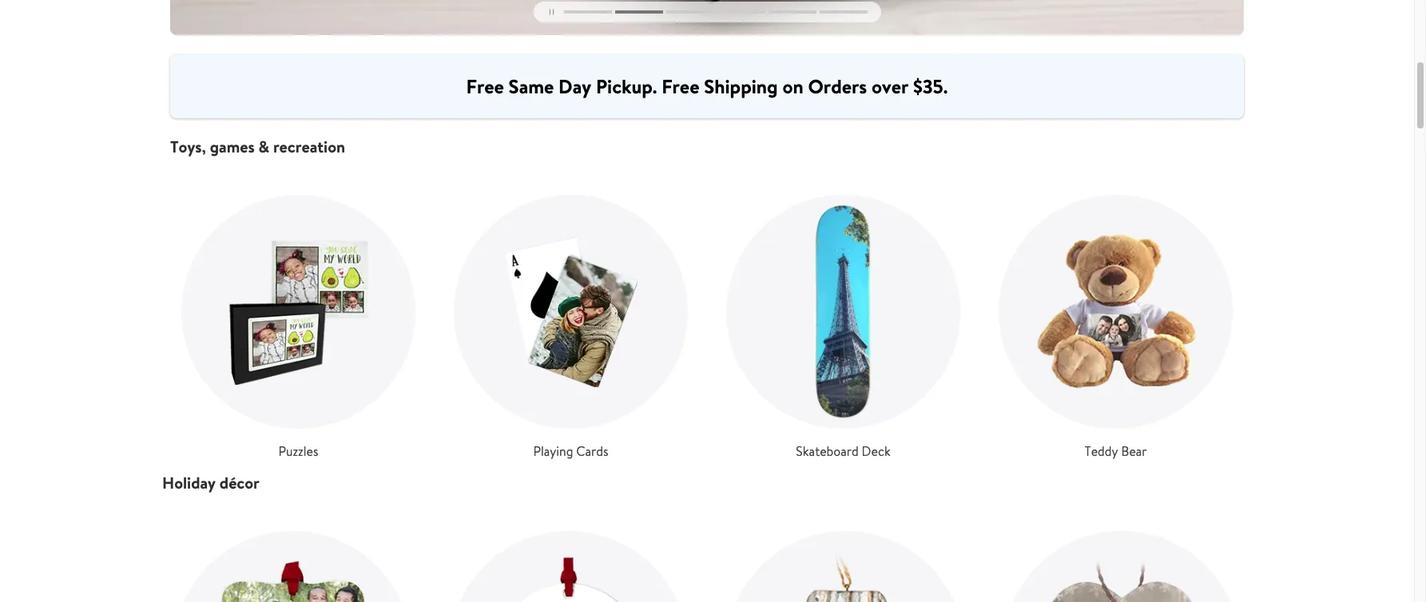 Task type: vqa. For each thing, say whether or not it's contained in the screenshot.
APPAREL
no



Task type: describe. For each thing, give the bounding box(es) containing it.
skateboard deck
[[796, 443, 891, 460]]

metal and acrylic ornaments image
[[173, 531, 412, 603]]

pickup.
[[596, 72, 657, 100]]

ceramic ornaments image
[[450, 531, 688, 603]]

playing
[[533, 443, 573, 460]]

playing cards link
[[454, 195, 688, 461]]

teddy bear
[[1085, 443, 1147, 460]]

playing cards
[[533, 443, 609, 460]]

teddy
[[1085, 443, 1119, 460]]

puzzles image
[[181, 195, 416, 429]]

same
[[509, 72, 554, 100]]

$35.
[[914, 72, 948, 100]]

&
[[259, 136, 269, 157]]

day
[[559, 72, 592, 100]]

bear
[[1122, 443, 1147, 460]]

teddy bear link
[[999, 195, 1233, 461]]

free same day pickup. free shipping on orders over $35.
[[466, 72, 948, 100]]

teddy bear image
[[999, 195, 1233, 429]]

toys,
[[170, 136, 206, 157]]

1 free from the left
[[466, 72, 504, 100]]

puzzles
[[279, 443, 318, 460]]

wooden ornaments image
[[726, 531, 965, 603]]



Task type: locate. For each thing, give the bounding box(es) containing it.
on
[[783, 72, 804, 100]]

playing cards image
[[454, 195, 688, 429]]

1 horizontal spatial free
[[662, 72, 700, 100]]

cards
[[576, 443, 609, 460]]

0 horizontal spatial free
[[466, 72, 504, 100]]

puzzles link
[[181, 195, 416, 461]]

2 free from the left
[[662, 72, 700, 100]]

games
[[210, 136, 255, 157]]

toys, games & recreation
[[170, 136, 345, 157]]

skateboard deck link
[[726, 195, 961, 461]]

holiday décor
[[162, 472, 260, 494]]

deck
[[862, 443, 891, 460]]

free left same
[[466, 72, 504, 100]]

free
[[466, 72, 504, 100], [662, 72, 700, 100]]

bamboo ornaments image
[[1003, 531, 1241, 603]]

orders
[[808, 72, 867, 100]]

skateboard
[[796, 443, 859, 460]]

shipping
[[704, 72, 778, 100]]

skateboard deck image
[[726, 195, 961, 429]]

free right pickup.
[[662, 72, 700, 100]]

recreation
[[273, 136, 345, 157]]

décor
[[220, 472, 260, 494]]

holiday
[[162, 472, 216, 494]]

over
[[872, 72, 909, 100]]



